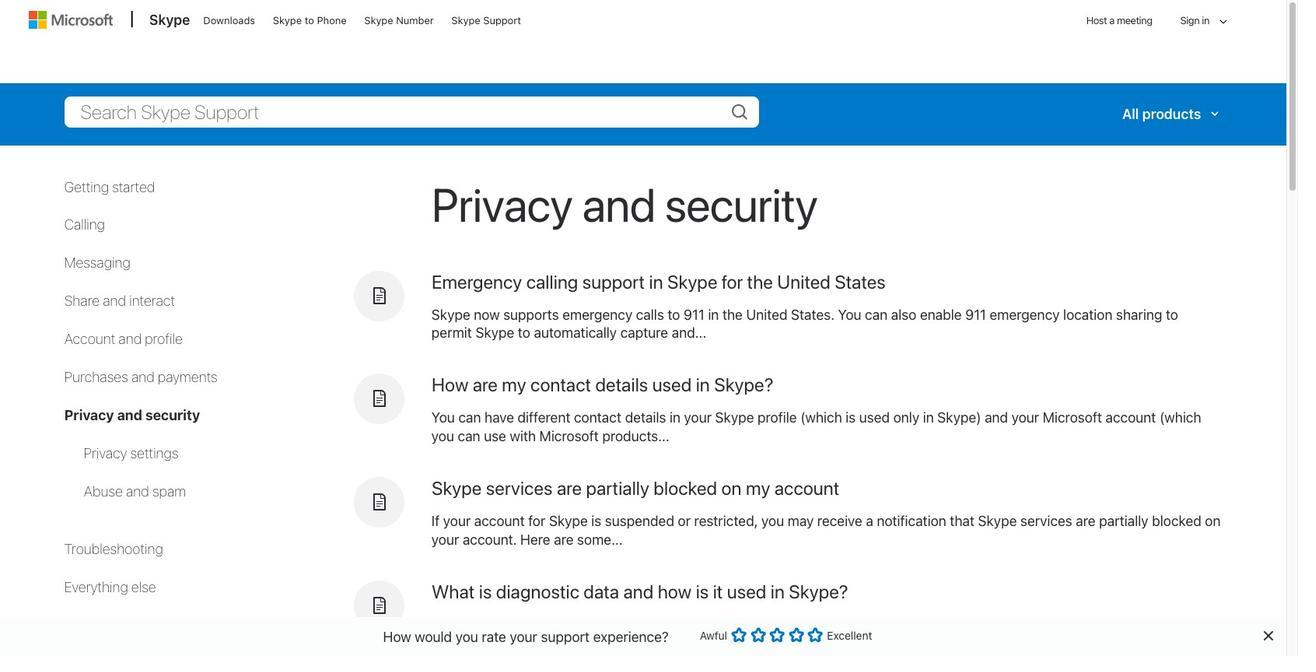 Task type: vqa. For each thing, say whether or not it's contained in the screenshot.
right partially
yes



Task type: describe. For each thing, give the bounding box(es) containing it.
abuse
[[84, 483, 123, 500]]

sharing
[[1117, 306, 1163, 323]]

else
[[131, 579, 156, 595]]

0 horizontal spatial profile
[[145, 331, 183, 347]]

phone
[[317, 14, 347, 26]]

skype to phone link
[[266, 1, 354, 38]]

spam
[[152, 483, 186, 500]]

calling
[[527, 270, 578, 292]]

here
[[521, 532, 551, 548]]

2 emergency from the left
[[990, 306, 1060, 323]]

detect,
[[821, 616, 865, 633]]

account inside if your account for skype is suspended or restricted, you may receive a notification that skype services are partially blocked on your account. here are some...
[[475, 513, 525, 529]]

in inside menu bar
[[1203, 14, 1210, 26]]

or
[[678, 513, 691, 529]]

0 horizontal spatial services
[[486, 477, 553, 499]]

a...
[[696, 635, 715, 651]]

is right what
[[479, 581, 492, 602]]

notification
[[877, 513, 947, 529]]

messaging
[[64, 255, 131, 271]]

privacy and security link
[[64, 407, 200, 423]]

getting started
[[64, 179, 155, 195]]

privacy settings
[[84, 445, 179, 462]]

0 horizontal spatial on
[[722, 477, 742, 499]]

1 vertical spatial can
[[459, 410, 481, 426]]

contact inside you can have different contact details in your skype profile (which is used only in skype) and your microsoft account (which you can use with microsoft products...
[[574, 410, 622, 426]]

0 vertical spatial data
[[584, 581, 619, 602]]

blocked inside if your account for skype is suspended or restricted, you may receive a notification that skype services are partially blocked on your account. here are some...
[[1153, 513, 1202, 529]]

on inside if your account for skype is suspended or restricted, you may receive a notification that skype services are partially blocked on your account. here are some...
[[1206, 513, 1221, 529]]

details inside you can have different contact details in your skype profile (which is used only in skype) and your microsoft account (which you can use with microsoft products...
[[625, 410, 666, 426]]

getting started link
[[64, 179, 155, 195]]

to right sharing
[[1166, 306, 1179, 323]]

2 vertical spatial data
[[558, 635, 585, 651]]

you inside skype now supports emergency calls to 911 in the united states. you can also enable 911 emergency location sharing to permit skype to automatically capture and...
[[839, 306, 862, 323]]

also inside skype now supports emergency calls to 911 in the united states. you can also enable 911 emergency location sharing to permit skype to automatically capture and...
[[892, 306, 917, 323]]

excellent
[[827, 629, 873, 642]]

now
[[474, 306, 500, 323]]

to inside diagnostic data is used to keep skype secure and up-to-date, detect, diagnose and fix problems, and also make product improvements. this data does not include a...
[[580, 616, 593, 633]]

0 vertical spatial contact
[[531, 374, 592, 396]]

account.
[[463, 532, 517, 548]]

and...
[[672, 325, 707, 341]]

improvements.
[[432, 635, 524, 651]]

2 (which from the left
[[1160, 410, 1202, 426]]

for inside if your account for skype is suspended or restricted, you may receive a notification that skype services are partially blocked on your account. here are some...
[[529, 513, 546, 529]]

started
[[112, 179, 155, 195]]

5 option from the left
[[808, 627, 824, 643]]

used inside diagnostic data is used to keep skype secure and up-to-date, detect, diagnose and fix problems, and also make product improvements. this data does not include a...
[[546, 616, 577, 633]]

states
[[835, 270, 886, 292]]

1 option from the left
[[732, 627, 747, 643]]

and inside tab list
[[126, 483, 149, 500]]

Search Skype Support text field
[[64, 96, 759, 127]]

0 vertical spatial details
[[596, 374, 648, 396]]

only
[[894, 410, 920, 426]]

1 vertical spatial privacy and security
[[64, 407, 200, 423]]

to-
[[767, 616, 786, 633]]

settings
[[130, 445, 179, 462]]

skype support
[[452, 14, 521, 26]]

1 horizontal spatial for
[[722, 270, 743, 292]]

purchases
[[64, 369, 128, 385]]

sign in
[[1181, 14, 1210, 26]]

emergency calling support in skype for the united states
[[432, 270, 886, 292]]

0 horizontal spatial microsoft
[[540, 428, 599, 445]]

date,
[[786, 616, 818, 633]]

skype now supports emergency calls to 911 in the united states. you can also enable 911 emergency location sharing to permit skype to automatically capture and...
[[432, 306, 1179, 341]]

calls
[[636, 306, 664, 323]]

how
[[658, 581, 692, 602]]

different
[[518, 410, 571, 426]]

skype number link
[[357, 1, 441, 38]]

receive
[[818, 513, 863, 529]]

privacy settings link
[[84, 445, 179, 462]]

used right it on the bottom of the page
[[727, 581, 767, 602]]

2 option from the left
[[751, 627, 766, 643]]

profile inside you can have different contact details in your skype profile (which is used only in skype) and your microsoft account (which you can use with microsoft products...
[[758, 410, 797, 426]]

host
[[1087, 14, 1108, 26]]

everything
[[64, 579, 128, 595]]

location
[[1064, 306, 1113, 323]]

this
[[528, 635, 554, 651]]

partially inside if your account for skype is suspended or restricted, you may receive a notification that skype services are partially blocked on your account. here are some...
[[1100, 513, 1149, 529]]

1 vertical spatial my
[[746, 477, 771, 499]]

3 option from the left
[[770, 627, 785, 643]]

experience?
[[594, 628, 669, 645]]

use
[[484, 428, 507, 445]]

skype)
[[938, 410, 982, 426]]

messaging link
[[64, 255, 131, 271]]

troubleshooting link
[[64, 541, 163, 557]]

menu bar containing host a meeting
[[22, 0, 1265, 82]]

account and profile link
[[64, 331, 183, 347]]

have
[[485, 410, 514, 426]]

and inside you can have different contact details in your skype profile (which is used only in skype) and your microsoft account (which you can use with microsoft products...
[[985, 410, 1009, 426]]

everything else link
[[64, 579, 156, 595]]

payments
[[158, 369, 218, 385]]

1 emergency from the left
[[563, 306, 633, 323]]

dismiss the survey image
[[1262, 630, 1275, 642]]

purchases and payments
[[64, 369, 218, 385]]

1 horizontal spatial the
[[747, 270, 773, 292]]

host a meeting link
[[1075, 1, 1165, 41]]

everything else
[[64, 579, 156, 595]]

skype support link
[[445, 1, 528, 38]]

to left "phone"
[[305, 14, 314, 26]]

account inside you can have different contact details in your skype profile (which is used only in skype) and your microsoft account (which you can use with microsoft products...
[[1106, 410, 1157, 426]]

enable
[[921, 306, 962, 323]]

skype inside diagnostic data is used to keep skype secure and up-to-date, detect, diagnose and fix problems, and also make product improvements. this data does not include a...
[[630, 616, 669, 633]]

how are my contact details used in skype? link
[[432, 374, 774, 396]]

0 vertical spatial partially
[[586, 477, 650, 499]]

fix
[[956, 616, 971, 633]]

how for how are my contact details used in skype?
[[432, 374, 469, 396]]

1 vertical spatial data
[[502, 616, 529, 633]]

not
[[623, 635, 644, 651]]

that
[[950, 513, 975, 529]]

in inside skype now supports emergency calls to 911 in the united states. you can also enable 911 emergency location sharing to permit skype to automatically capture and...
[[708, 306, 719, 323]]

getting
[[64, 179, 109, 195]]

may
[[788, 513, 814, 529]]

downloads link
[[196, 1, 262, 38]]

0 horizontal spatial my
[[502, 374, 527, 396]]

abuse and spam
[[84, 483, 186, 500]]

supports
[[504, 306, 559, 323]]



Task type: locate. For each thing, give the bounding box(es) containing it.
contact up different
[[531, 374, 592, 396]]

is inside you can have different contact details in your skype profile (which is used only in skype) and your microsoft account (which you can use with microsoft products...
[[846, 410, 856, 426]]

1 vertical spatial profile
[[758, 410, 797, 426]]

1 vertical spatial united
[[747, 306, 788, 323]]

emergency up automatically
[[563, 306, 633, 323]]

the inside skype now supports emergency calls to 911 in the united states. you can also enable 911 emergency location sharing to permit skype to automatically capture and...
[[723, 306, 743, 323]]

you left have
[[432, 410, 455, 426]]

1 horizontal spatial services
[[1021, 513, 1073, 529]]

downloads
[[203, 14, 255, 26]]

1 vertical spatial on
[[1206, 513, 1221, 529]]

secure
[[673, 616, 715, 633]]

0 horizontal spatial emergency
[[563, 306, 633, 323]]

0 horizontal spatial skype?
[[714, 374, 774, 396]]

to left keep
[[580, 616, 593, 633]]

used
[[653, 374, 692, 396], [860, 410, 890, 426], [727, 581, 767, 602], [546, 616, 577, 633]]

0 vertical spatial account
[[1106, 410, 1157, 426]]

include
[[647, 635, 692, 651]]

restricted,
[[695, 513, 758, 529]]

1 horizontal spatial skype?
[[789, 581, 849, 602]]

diagnostic data is used to keep skype secure and up-to-date, detect, diagnose and fix problems, and also make product improvements. this data does not include a...
[[432, 616, 1183, 651]]

0 vertical spatial my
[[502, 374, 527, 396]]

make
[[1096, 616, 1130, 633]]

how left would
[[383, 628, 411, 645]]

0 horizontal spatial you
[[432, 410, 455, 426]]

capture
[[621, 325, 669, 341]]

1 vertical spatial a
[[866, 513, 874, 529]]

911 right enable at the top right of page
[[966, 306, 987, 323]]

0 vertical spatial also
[[892, 306, 917, 323]]

menu bar
[[22, 0, 1265, 82]]

0 horizontal spatial a
[[866, 513, 874, 529]]

1 horizontal spatial on
[[1206, 513, 1221, 529]]

1 vertical spatial account
[[775, 477, 840, 499]]

keep
[[597, 616, 627, 633]]

share and interact link
[[64, 293, 175, 309]]

how for how would you rate your support experience?
[[383, 628, 411, 645]]

you
[[432, 428, 454, 445], [762, 513, 785, 529], [456, 628, 478, 645]]

share and interact
[[64, 293, 175, 309]]

1 horizontal spatial blocked
[[1153, 513, 1202, 529]]

skype number
[[364, 14, 434, 26]]

0 vertical spatial you
[[432, 428, 454, 445]]

1 horizontal spatial partially
[[1100, 513, 1149, 529]]

1 vertical spatial you
[[762, 513, 785, 529]]

0 horizontal spatial account
[[475, 513, 525, 529]]

a
[[1110, 14, 1115, 26], [866, 513, 874, 529]]

skype inside you can have different contact details in your skype profile (which is used only in skype) and your microsoft account (which you can use with microsoft products...
[[716, 410, 754, 426]]

skype link
[[142, 1, 195, 43]]

share
[[64, 293, 100, 309]]

4 option from the left
[[789, 627, 804, 643]]

1 horizontal spatial emergency
[[990, 306, 1060, 323]]

1 vertical spatial privacy
[[64, 407, 114, 423]]

privacy for privacy settings link
[[84, 445, 127, 462]]

option right up-
[[770, 627, 785, 643]]

2 horizontal spatial you
[[762, 513, 785, 529]]

used left only
[[860, 410, 890, 426]]

united inside skype now supports emergency calls to 911 in the united states. you can also enable 911 emergency location sharing to permit skype to automatically capture and...
[[747, 306, 788, 323]]

1 (which from the left
[[801, 410, 843, 426]]

used down and...
[[653, 374, 692, 396]]

diagnostic
[[496, 581, 580, 602]]

you inside if your account for skype is suspended or restricted, you may receive a notification that skype services are partially blocked on your account. here are some...
[[762, 513, 785, 529]]

to
[[305, 14, 314, 26], [668, 306, 681, 323], [1166, 306, 1179, 323], [518, 325, 531, 341], [580, 616, 593, 633]]

united
[[778, 270, 831, 292], [747, 306, 788, 323]]

0 vertical spatial profile
[[145, 331, 183, 347]]

1 horizontal spatial you
[[456, 628, 478, 645]]

0 vertical spatial blocked
[[654, 477, 718, 499]]

meeting
[[1117, 14, 1153, 26]]

can left have
[[459, 410, 481, 426]]

0 horizontal spatial partially
[[586, 477, 650, 499]]

my up restricted,
[[746, 477, 771, 499]]

1 horizontal spatial privacy and security
[[432, 176, 818, 232]]

2 vertical spatial privacy
[[84, 445, 127, 462]]

does
[[589, 635, 620, 651]]

1 vertical spatial you
[[432, 410, 455, 426]]

0 vertical spatial security
[[665, 176, 818, 232]]

is inside if your account for skype is suspended or restricted, you may receive a notification that skype services are partially blocked on your account. here are some...
[[592, 513, 602, 529]]

data up this
[[502, 616, 529, 633]]

can left "use"
[[458, 428, 481, 445]]

data up keep
[[584, 581, 619, 602]]

sign
[[1181, 14, 1200, 26]]

privacy
[[432, 176, 573, 232], [64, 407, 114, 423], [84, 445, 127, 462]]

0 vertical spatial you
[[839, 306, 862, 323]]

account and profile
[[64, 331, 183, 347]]

1 horizontal spatial a
[[1110, 14, 1115, 26]]

0 horizontal spatial blocked
[[654, 477, 718, 499]]

are
[[473, 374, 498, 396], [557, 477, 582, 499], [1076, 513, 1096, 529], [554, 532, 574, 548]]

2 911 from the left
[[966, 306, 987, 323]]

united up states.
[[778, 270, 831, 292]]

some...
[[577, 532, 623, 548]]

1 vertical spatial the
[[723, 306, 743, 323]]

automatically
[[534, 325, 617, 341]]

rate
[[482, 628, 507, 645]]

abuse and spam link
[[84, 483, 186, 500]]

profile
[[145, 331, 183, 347], [758, 410, 797, 426]]

you inside you can have different contact details in your skype profile (which is used only in skype) and your microsoft account (which you can use with microsoft products...
[[432, 410, 455, 426]]

problems,
[[975, 616, 1037, 633]]

option left to- on the bottom of the page
[[751, 627, 766, 643]]

to down supports
[[518, 325, 531, 341]]

data
[[584, 581, 619, 602], [502, 616, 529, 633], [558, 635, 585, 651]]

1 horizontal spatial 911
[[966, 306, 987, 323]]

1 horizontal spatial (which
[[1160, 410, 1202, 426]]

how would you rate your support experience? list box
[[732, 624, 824, 651]]

your
[[684, 410, 712, 426], [1012, 410, 1040, 426], [443, 513, 471, 529], [432, 532, 459, 548], [510, 628, 538, 645]]

support
[[483, 14, 521, 26]]

data right this
[[558, 635, 585, 651]]

1 horizontal spatial my
[[746, 477, 771, 499]]

0 vertical spatial services
[[486, 477, 553, 499]]

0 vertical spatial how
[[432, 374, 469, 396]]

tab list containing privacy settings
[[64, 444, 338, 501]]

can down states
[[865, 306, 888, 323]]

0 vertical spatial skype?
[[714, 374, 774, 396]]

1 vertical spatial security
[[146, 407, 200, 423]]

is inside diagnostic data is used to keep skype secure and up-to-date, detect, diagnose and fix problems, and also make product improvements. this data does not include a...
[[533, 616, 543, 633]]

1 vertical spatial details
[[625, 410, 666, 426]]

1 vertical spatial services
[[1021, 513, 1073, 529]]

the
[[747, 270, 773, 292], [723, 306, 743, 323]]

support up calls
[[583, 270, 645, 292]]

sign in link
[[1167, 0, 1233, 44]]

you inside you can have different contact details in your skype profile (which is used only in skype) and your microsoft account (which you can use with microsoft products...
[[432, 428, 454, 445]]

you down states
[[839, 306, 862, 323]]

a inside if your account for skype is suspended or restricted, you may receive a notification that skype services are partially blocked on your account. here are some...
[[866, 513, 874, 529]]

microsoft
[[1043, 410, 1103, 426], [540, 428, 599, 445]]

a right receive on the bottom
[[866, 513, 874, 529]]

1 horizontal spatial also
[[1067, 616, 1093, 633]]

my
[[502, 374, 527, 396], [746, 477, 771, 499]]

1 vertical spatial blocked
[[1153, 513, 1202, 529]]

tab list
[[64, 444, 338, 501]]

partially
[[586, 477, 650, 499], [1100, 513, 1149, 529]]

1 vertical spatial contact
[[574, 410, 622, 426]]

microsoft image
[[29, 11, 113, 29]]

0 horizontal spatial privacy and security
[[64, 407, 200, 423]]

emergency left 'location'
[[990, 306, 1060, 323]]

a inside host a meeting link
[[1110, 14, 1115, 26]]

is up this
[[533, 616, 543, 633]]

details
[[596, 374, 648, 396], [625, 410, 666, 426]]

0 vertical spatial privacy and security
[[432, 176, 818, 232]]

permit
[[432, 325, 472, 341]]

a right host
[[1110, 14, 1115, 26]]

number
[[396, 14, 434, 26]]

products...
[[603, 428, 670, 445]]

1 vertical spatial partially
[[1100, 513, 1149, 529]]

2 vertical spatial you
[[456, 628, 478, 645]]

also left make
[[1067, 616, 1093, 633]]

also inside diagnostic data is used to keep skype secure and up-to-date, detect, diagnose and fix problems, and also make product improvements. this data does not include a...
[[1067, 616, 1093, 633]]

1 horizontal spatial microsoft
[[1043, 410, 1103, 426]]

privacy and security
[[432, 176, 818, 232], [64, 407, 200, 423]]

what
[[432, 581, 475, 602]]

1 vertical spatial also
[[1067, 616, 1093, 633]]

support
[[583, 270, 645, 292], [541, 628, 590, 645]]

0 vertical spatial support
[[583, 270, 645, 292]]

account
[[64, 331, 115, 347]]

2 vertical spatial can
[[458, 428, 481, 445]]

1 horizontal spatial account
[[775, 477, 840, 499]]

you can have different contact details in your skype profile (which is used only in skype) and your microsoft account (which you can use with microsoft products...
[[432, 410, 1202, 445]]

used inside you can have different contact details in your skype profile (which is used only in skype) and your microsoft account (which you can use with microsoft products...
[[860, 410, 890, 426]]

(which
[[801, 410, 843, 426], [1160, 410, 1202, 426]]

states.
[[791, 306, 835, 323]]

1 vertical spatial for
[[529, 513, 546, 529]]

troubleshooting
[[64, 541, 163, 557]]

1 horizontal spatial profile
[[758, 410, 797, 426]]

is left it on the bottom of the page
[[696, 581, 709, 602]]

up-
[[745, 616, 767, 633]]

united left states.
[[747, 306, 788, 323]]

my up have
[[502, 374, 527, 396]]

privacy for 'privacy and security' link on the bottom of page
[[64, 407, 114, 423]]

you
[[839, 306, 862, 323], [432, 410, 455, 426]]

is up some...
[[592, 513, 602, 529]]

1 horizontal spatial how
[[432, 374, 469, 396]]

911 up and...
[[684, 306, 705, 323]]

1 horizontal spatial security
[[665, 176, 818, 232]]

0 horizontal spatial you
[[432, 428, 454, 445]]

1 vertical spatial microsoft
[[540, 428, 599, 445]]

0 vertical spatial the
[[747, 270, 773, 292]]

option
[[732, 627, 747, 643], [751, 627, 766, 643], [770, 627, 785, 643], [789, 627, 804, 643], [808, 627, 824, 643]]

0 vertical spatial united
[[778, 270, 831, 292]]

calling link
[[64, 217, 105, 233]]

skype to phone
[[273, 14, 347, 26]]

also left enable at the top right of page
[[892, 306, 917, 323]]

0 horizontal spatial 911
[[684, 306, 705, 323]]

you left "use"
[[432, 428, 454, 445]]

option left excellent
[[808, 627, 824, 643]]

diagnose
[[869, 616, 926, 633]]

blocked
[[654, 477, 718, 499], [1153, 513, 1202, 529]]

security
[[665, 176, 818, 232], [146, 407, 200, 423]]

0 vertical spatial privacy
[[432, 176, 573, 232]]

how down permit
[[432, 374, 469, 396]]

privacy inside tab list
[[84, 445, 127, 462]]

support left keep
[[541, 628, 590, 645]]

1 vertical spatial how
[[383, 628, 411, 645]]

would
[[415, 628, 452, 645]]

if your account for skype is suspended or restricted, you may receive a notification that skype services are partially blocked on your account. here are some...
[[432, 513, 1221, 548]]

2 horizontal spatial account
[[1106, 410, 1157, 426]]

diagnostic
[[432, 616, 498, 633]]

0 horizontal spatial for
[[529, 513, 546, 529]]

0 horizontal spatial the
[[723, 306, 743, 323]]

option right to- on the bottom of the page
[[789, 627, 804, 643]]

0 vertical spatial can
[[865, 306, 888, 323]]

1 911 from the left
[[684, 306, 705, 323]]

1 vertical spatial support
[[541, 628, 590, 645]]

is left only
[[846, 410, 856, 426]]

product
[[1134, 616, 1183, 633]]

0 vertical spatial a
[[1110, 14, 1115, 26]]

services inside if your account for skype is suspended or restricted, you may receive a notification that skype services are partially blocked on your account. here are some...
[[1021, 513, 1073, 529]]

used up this
[[546, 616, 577, 633]]

0 horizontal spatial security
[[146, 407, 200, 423]]

option right "awful"
[[732, 627, 747, 643]]

0 vertical spatial on
[[722, 477, 742, 499]]

0 horizontal spatial also
[[892, 306, 917, 323]]

contact down 'how are my contact details used in skype?' link
[[574, 410, 622, 426]]

suspended
[[605, 513, 675, 529]]

also
[[892, 306, 917, 323], [1067, 616, 1093, 633]]

you left rate
[[456, 628, 478, 645]]

can inside skype now supports emergency calls to 911 in the united states. you can also enable 911 emergency location sharing to permit skype to automatically capture and...
[[865, 306, 888, 323]]

you left may
[[762, 513, 785, 529]]

skype services are partially blocked on my account link
[[432, 477, 840, 499]]

1 vertical spatial skype?
[[789, 581, 849, 602]]

can
[[865, 306, 888, 323], [459, 410, 481, 426], [458, 428, 481, 445]]

2 vertical spatial account
[[475, 513, 525, 529]]

0 horizontal spatial (which
[[801, 410, 843, 426]]

if
[[432, 513, 440, 529]]

on
[[722, 477, 742, 499], [1206, 513, 1221, 529]]

to right calls
[[668, 306, 681, 323]]

how are my contact details used in skype?
[[432, 374, 774, 396]]

1 horizontal spatial you
[[839, 306, 862, 323]]

0 horizontal spatial how
[[383, 628, 411, 645]]

purchases and payments link
[[64, 369, 218, 385]]

emergency
[[563, 306, 633, 323], [990, 306, 1060, 323]]

0 vertical spatial microsoft
[[1043, 410, 1103, 426]]

0 vertical spatial for
[[722, 270, 743, 292]]

with
[[510, 428, 536, 445]]



